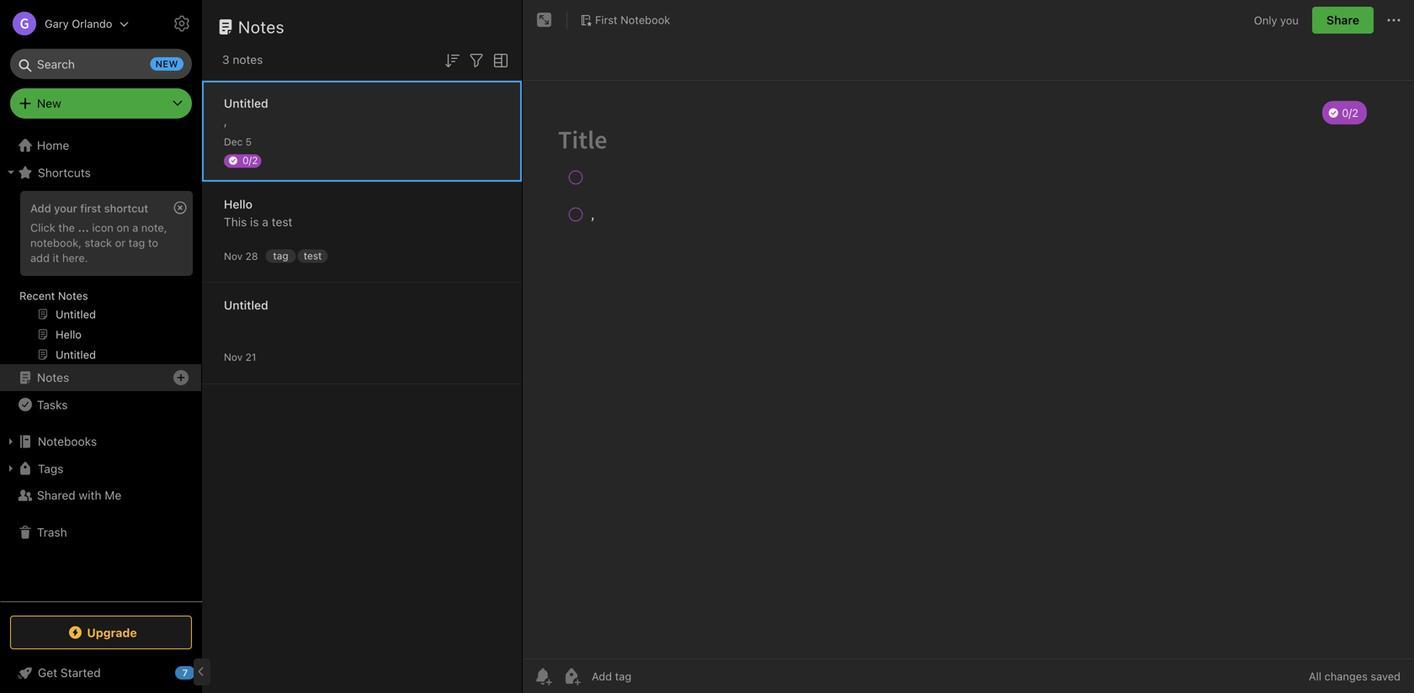 Task type: vqa. For each thing, say whether or not it's contained in the screenshot.
"Shortcuts"
yes



Task type: describe. For each thing, give the bounding box(es) containing it.
a inside icon on a note, notebook, stack or tag to add it here.
[[132, 221, 138, 234]]

notebook
[[621, 14, 671, 26]]

first
[[80, 202, 101, 215]]

your
[[54, 202, 77, 215]]

21
[[246, 352, 256, 363]]

only you
[[1255, 14, 1299, 26]]

1 vertical spatial tag
[[273, 250, 289, 262]]

it
[[53, 252, 59, 264]]

upgrade button
[[10, 616, 192, 650]]

shared with me link
[[0, 483, 201, 509]]

home
[[37, 139, 69, 152]]

shortcut
[[104, 202, 148, 215]]

nov for nov 28
[[224, 251, 243, 262]]

...
[[78, 221, 89, 234]]

test inside hello this is a test
[[272, 215, 293, 229]]

notebook,
[[30, 237, 82, 249]]

the
[[58, 221, 75, 234]]

is
[[250, 215, 259, 229]]

click
[[30, 221, 55, 234]]

upgrade
[[87, 626, 137, 640]]

tasks
[[37, 398, 68, 412]]

icon
[[92, 221, 114, 234]]

here.
[[62, 252, 88, 264]]

add
[[30, 252, 50, 264]]

More actions field
[[1384, 7, 1405, 34]]

notes
[[233, 53, 263, 67]]

new
[[155, 59, 179, 69]]

Add filters field
[[467, 49, 487, 71]]

all changes saved
[[1309, 671, 1401, 683]]

new search field
[[22, 49, 184, 79]]

Account field
[[0, 7, 129, 40]]

first
[[595, 14, 618, 26]]

tags
[[38, 462, 64, 476]]

a inside hello this is a test
[[262, 215, 269, 229]]

settings image
[[172, 13, 192, 34]]

add a reminder image
[[533, 667, 553, 687]]

first notebook button
[[574, 8, 677, 32]]

tree containing home
[[0, 132, 202, 601]]

new button
[[10, 88, 192, 119]]

3
[[222, 53, 230, 67]]

orlando
[[72, 17, 112, 30]]

nov 28
[[224, 251, 258, 262]]

View options field
[[487, 49, 511, 71]]

changes
[[1325, 671, 1368, 683]]

this
[[224, 215, 247, 229]]

untitled for untitled ,
[[224, 96, 268, 110]]

hello
[[224, 197, 253, 211]]

Sort options field
[[442, 49, 462, 71]]

,
[[224, 114, 227, 128]]

tasks button
[[0, 392, 201, 419]]

nov for nov 21
[[224, 352, 243, 363]]



Task type: locate. For each thing, give the bounding box(es) containing it.
add your first shortcut
[[30, 202, 148, 215]]

7
[[183, 668, 188, 679]]

shortcuts button
[[0, 159, 201, 186]]

untitled for untitled
[[224, 299, 268, 312]]

a
[[262, 215, 269, 229], [132, 221, 138, 234]]

on
[[117, 221, 129, 234]]

0 vertical spatial tag
[[129, 237, 145, 249]]

untitled ,
[[224, 96, 268, 128]]

add
[[30, 202, 51, 215]]

shared with me
[[37, 489, 121, 503]]

untitled
[[224, 96, 268, 110], [224, 299, 268, 312]]

more actions image
[[1384, 10, 1405, 30]]

notes up notes
[[238, 17, 285, 37]]

all
[[1309, 671, 1322, 683]]

0/2
[[243, 155, 258, 166]]

group containing add your first shortcut
[[0, 186, 201, 371]]

2 vertical spatial notes
[[37, 371, 69, 385]]

nov left "28"
[[224, 251, 243, 262]]

test
[[272, 215, 293, 229], [304, 250, 322, 262]]

nov left 21
[[224, 352, 243, 363]]

notes link
[[0, 365, 201, 392]]

untitled up ,
[[224, 96, 268, 110]]

only
[[1255, 14, 1278, 26]]

recent
[[19, 290, 55, 302]]

untitled down nov 28
[[224, 299, 268, 312]]

Add tag field
[[590, 670, 717, 684]]

nov
[[224, 251, 243, 262], [224, 352, 243, 363]]

test right 'is'
[[272, 215, 293, 229]]

hello this is a test
[[224, 197, 293, 229]]

28
[[246, 251, 258, 262]]

notebooks
[[38, 435, 97, 449]]

note window element
[[523, 0, 1415, 694]]

get started
[[38, 667, 101, 680]]

saved
[[1371, 671, 1401, 683]]

shared
[[37, 489, 76, 503]]

3 notes
[[222, 53, 263, 67]]

group inside tree
[[0, 186, 201, 371]]

Note Editor text field
[[523, 81, 1415, 659]]

notes up 'tasks'
[[37, 371, 69, 385]]

first notebook
[[595, 14, 671, 26]]

gary orlando
[[45, 17, 112, 30]]

0 horizontal spatial a
[[132, 221, 138, 234]]

tag right "28"
[[273, 250, 289, 262]]

1 vertical spatial test
[[304, 250, 322, 262]]

home link
[[0, 132, 202, 159]]

0 vertical spatial notes
[[238, 17, 285, 37]]

tag left to at top
[[129, 237, 145, 249]]

tag inside icon on a note, notebook, stack or tag to add it here.
[[129, 237, 145, 249]]

tree
[[0, 132, 202, 601]]

expand note image
[[535, 10, 555, 30]]

notes
[[238, 17, 285, 37], [58, 290, 88, 302], [37, 371, 69, 385]]

Search text field
[[22, 49, 180, 79]]

a right on on the top
[[132, 221, 138, 234]]

1 horizontal spatial a
[[262, 215, 269, 229]]

icon on a note, notebook, stack or tag to add it here.
[[30, 221, 167, 264]]

0 vertical spatial untitled
[[224, 96, 268, 110]]

you
[[1281, 14, 1299, 26]]

to
[[148, 237, 158, 249]]

dec 5
[[224, 136, 252, 148]]

click to collapse image
[[196, 663, 208, 683]]

share button
[[1313, 7, 1374, 34]]

add filters image
[[467, 50, 487, 71]]

shortcuts
[[38, 166, 91, 180]]

expand notebooks image
[[4, 435, 18, 449]]

0 vertical spatial test
[[272, 215, 293, 229]]

notes right recent
[[58, 290, 88, 302]]

with
[[79, 489, 101, 503]]

trash link
[[0, 520, 201, 547]]

stack
[[85, 237, 112, 249]]

recent notes
[[19, 290, 88, 302]]

1 vertical spatial nov
[[224, 352, 243, 363]]

dec
[[224, 136, 243, 148]]

0 horizontal spatial test
[[272, 215, 293, 229]]

1 untitled from the top
[[224, 96, 268, 110]]

share
[[1327, 13, 1360, 27]]

notebooks link
[[0, 429, 201, 456]]

new
[[37, 96, 61, 110]]

me
[[105, 489, 121, 503]]

5
[[246, 136, 252, 148]]

click the ...
[[30, 221, 89, 234]]

or
[[115, 237, 126, 249]]

expand tags image
[[4, 462, 18, 476]]

1 horizontal spatial tag
[[273, 250, 289, 262]]

1 vertical spatial untitled
[[224, 299, 268, 312]]

note,
[[141, 221, 167, 234]]

1 nov from the top
[[224, 251, 243, 262]]

nov 21
[[224, 352, 256, 363]]

2 nov from the top
[[224, 352, 243, 363]]

add tag image
[[562, 667, 582, 687]]

2 untitled from the top
[[224, 299, 268, 312]]

group
[[0, 186, 201, 371]]

trash
[[37, 526, 67, 540]]

1 vertical spatial notes
[[58, 290, 88, 302]]

0 horizontal spatial tag
[[129, 237, 145, 249]]

0 vertical spatial nov
[[224, 251, 243, 262]]

started
[[61, 667, 101, 680]]

tags button
[[0, 456, 201, 483]]

gary
[[45, 17, 69, 30]]

tag
[[129, 237, 145, 249], [273, 250, 289, 262]]

get
[[38, 667, 57, 680]]

a right 'is'
[[262, 215, 269, 229]]

test right "28"
[[304, 250, 322, 262]]

Help and Learning task checklist field
[[0, 660, 202, 687]]

1 horizontal spatial test
[[304, 250, 322, 262]]



